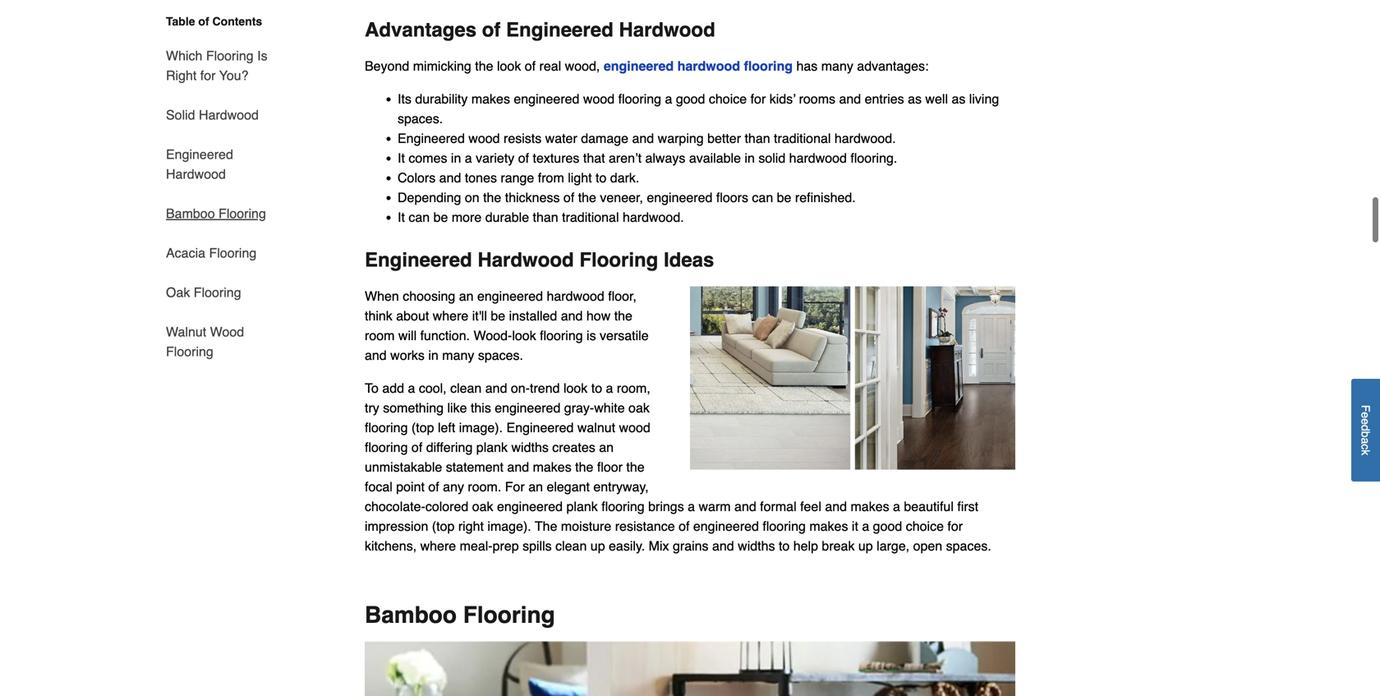Task type: locate. For each thing, give the bounding box(es) containing it.
to left "help"
[[779, 538, 790, 554]]

flooring
[[206, 48, 254, 63], [219, 206, 266, 221], [209, 245, 257, 261], [580, 249, 659, 271], [194, 285, 241, 300], [166, 344, 214, 359], [463, 602, 555, 628]]

f e e d b a c k button
[[1352, 379, 1381, 482]]

hardwood inside 'its durability makes engineered wood flooring a good choice for kids' rooms and entries as well as living spaces. engineered wood resists water damage and warping better than traditional hardwood. it comes in a variety of textures that aren't always available in solid hardwood flooring. colors and tones range from light to dark. depending on the thickness of the veneer, engineered floors can be refinished. it can be more durable than traditional hardwood.'
[[790, 151, 847, 166]]

spaces.
[[398, 111, 443, 126], [478, 348, 523, 363], [946, 538, 992, 554]]

bamboo flooring
[[166, 206, 266, 221], [365, 602, 555, 628]]

of left any at the bottom of page
[[428, 479, 439, 495]]

wood
[[583, 91, 615, 107], [469, 131, 500, 146], [619, 420, 651, 435]]

and left how on the left top
[[561, 308, 583, 324]]

0 horizontal spatial wood
[[469, 131, 500, 146]]

flooring inside 'its durability makes engineered wood flooring a good choice for kids' rooms and entries as well as living spaces. engineered wood resists water damage and warping better than traditional hardwood. it comes in a variety of textures that aren't always available in solid hardwood flooring. colors and tones range from light to dark. depending on the thickness of the veneer, engineered floors can be refinished. it can be more durable than traditional hardwood.'
[[619, 91, 662, 107]]

flooring down the 'prep'
[[463, 602, 555, 628]]

1 it from the top
[[398, 151, 405, 166]]

1 horizontal spatial spaces.
[[478, 348, 523, 363]]

up left large,
[[859, 538, 873, 554]]

impression
[[365, 519, 428, 534]]

advantages:
[[857, 59, 929, 74]]

engineered
[[506, 19, 614, 41], [398, 131, 465, 146], [166, 147, 233, 162], [365, 249, 472, 271], [507, 420, 574, 435]]

warping
[[658, 131, 704, 146]]

table of contents element
[[146, 13, 270, 362]]

1 vertical spatial choice
[[906, 519, 944, 534]]

flooring up you?
[[206, 48, 254, 63]]

flooring down beyond mimicking the look of real wood, engineered hardwood flooring has many advantages:
[[619, 91, 662, 107]]

image). down this
[[459, 420, 503, 435]]

it
[[398, 151, 405, 166], [398, 210, 405, 225]]

2 up from the left
[[859, 538, 873, 554]]

real
[[540, 59, 562, 74]]

hardwood. up flooring.
[[835, 131, 896, 146]]

spaces. down its at left top
[[398, 111, 443, 126]]

which flooring is right for you? link
[[166, 36, 270, 95]]

function.
[[420, 328, 470, 343]]

moisture
[[561, 519, 612, 534]]

can down depending
[[409, 210, 430, 225]]

formal
[[760, 499, 797, 514]]

in left solid
[[745, 151, 755, 166]]

tones
[[465, 170, 497, 186]]

for left you?
[[200, 68, 216, 83]]

1 vertical spatial many
[[442, 348, 475, 363]]

1 horizontal spatial can
[[752, 190, 774, 205]]

makes up the break
[[810, 519, 849, 534]]

0 vertical spatial can
[[752, 190, 774, 205]]

a up k
[[1360, 438, 1373, 444]]

good
[[676, 91, 706, 107], [873, 519, 903, 534]]

engineered hardwood
[[166, 147, 233, 182]]

hardwood down durable on the top of the page
[[478, 249, 574, 271]]

1 vertical spatial look
[[512, 328, 536, 343]]

an right the for
[[529, 479, 543, 495]]

1 horizontal spatial hardwood
[[678, 59, 741, 74]]

is
[[257, 48, 268, 63]]

an up it'll
[[459, 289, 474, 304]]

comes
[[409, 151, 447, 166]]

0 vertical spatial bamboo
[[166, 206, 215, 221]]

c
[[1360, 444, 1373, 450]]

it'll
[[472, 308, 487, 324]]

0 horizontal spatial hardwood
[[547, 289, 605, 304]]

0 vertical spatial an
[[459, 289, 474, 304]]

1 vertical spatial spaces.
[[478, 348, 523, 363]]

be down solid
[[777, 190, 792, 205]]

0 vertical spatial hardwood.
[[835, 131, 896, 146]]

and right rooms
[[839, 91, 861, 107]]

hardwood inside engineered hardwood
[[166, 166, 226, 182]]

hardwood up refinished.
[[790, 151, 847, 166]]

bamboo flooring down meal-
[[365, 602, 555, 628]]

water
[[545, 131, 578, 146]]

0 horizontal spatial plank
[[477, 440, 508, 455]]

0 horizontal spatial good
[[676, 91, 706, 107]]

0 vertical spatial wood
[[583, 91, 615, 107]]

0 horizontal spatial in
[[428, 348, 439, 363]]

traditional up solid
[[774, 131, 831, 146]]

1 as from the left
[[908, 91, 922, 107]]

engineered up installed
[[477, 289, 543, 304]]

of down light
[[564, 190, 575, 205]]

thickness
[[505, 190, 560, 205]]

hardwood up better
[[678, 59, 741, 74]]

bamboo flooring link
[[166, 194, 266, 233]]

1 horizontal spatial bamboo flooring
[[365, 602, 555, 628]]

where left meal-
[[420, 538, 456, 554]]

flooring inside when choosing an engineered hardwood floor, think about where it'll be installed and how the room will function. wood-look flooring is versatile and works in many spaces.
[[540, 328, 583, 343]]

beyond mimicking the look of real wood, engineered hardwood flooring has many advantages:
[[365, 59, 929, 74]]

wood inside to add a cool, clean and on-trend look to a room, try something like this engineered gray-white oak flooring (top left image). engineered walnut wood flooring of differing plank widths creates an unmistakable statement and makes the floor the focal point of any room. for an elegant entryway, chocolate-colored oak engineered plank flooring brings a warm and formal feel and makes a beautiful first impression (top right image). the moisture resistance of engineered flooring makes it a good choice for kitchens, where meal-prep spills clean up easily. mix grains and widths to help break up large, open spaces.
[[619, 420, 651, 435]]

0 vertical spatial for
[[200, 68, 216, 83]]

0 vertical spatial (top
[[412, 420, 434, 435]]

hardwood for engineered hardwood flooring ideas
[[478, 249, 574, 271]]

1 horizontal spatial choice
[[906, 519, 944, 534]]

0 vertical spatial traditional
[[774, 131, 831, 146]]

it down depending
[[398, 210, 405, 225]]

oak down room.
[[472, 499, 494, 514]]

engineered up creates
[[507, 420, 574, 435]]

0 horizontal spatial as
[[908, 91, 922, 107]]

look inside when choosing an engineered hardwood floor, think about where it'll be installed and how the room will function. wood-look flooring is versatile and works in many spaces.
[[512, 328, 536, 343]]

meal-
[[460, 538, 493, 554]]

widths
[[512, 440, 549, 455], [738, 538, 775, 554]]

0 horizontal spatial for
[[200, 68, 216, 83]]

0 horizontal spatial choice
[[709, 91, 747, 107]]

2 horizontal spatial be
[[777, 190, 792, 205]]

0 horizontal spatial bamboo flooring
[[166, 206, 266, 221]]

side-by-side images of gray-white engineered oak in loft and chocolate-color oak in entryway. image
[[690, 287, 1016, 470]]

room.
[[468, 479, 502, 495]]

0 vertical spatial many
[[822, 59, 854, 74]]

the up the versatile
[[614, 308, 633, 324]]

1 vertical spatial to
[[592, 381, 602, 396]]

1 vertical spatial clean
[[556, 538, 587, 554]]

wood
[[210, 324, 244, 339]]

engineered inside to add a cool, clean and on-trend look to a room, try something like this engineered gray-white oak flooring (top left image). engineered walnut wood flooring of differing plank widths creates an unmistakable statement and makes the floor the focal point of any room. for an elegant entryway, chocolate-colored oak engineered plank flooring brings a warm and formal feel and makes a beautiful first impression (top right image). the moisture resistance of engineered flooring makes it a good choice for kitchens, where meal-prep spills clean up easily. mix grains and widths to help break up large, open spaces.
[[507, 420, 574, 435]]

durable
[[485, 210, 529, 225]]

and right warm
[[735, 499, 757, 514]]

f
[[1360, 405, 1373, 412]]

0 vertical spatial where
[[433, 308, 469, 324]]

engineered hardwood flooring ideas
[[365, 249, 715, 271]]

widths down formal
[[738, 538, 775, 554]]

choice up better
[[709, 91, 747, 107]]

1 vertical spatial hardwood
[[790, 151, 847, 166]]

0 horizontal spatial spaces.
[[398, 111, 443, 126]]

2 vertical spatial wood
[[619, 420, 651, 435]]

up down moisture
[[591, 538, 605, 554]]

0 vertical spatial hardwood
[[678, 59, 741, 74]]

and right 'grains'
[[713, 538, 734, 554]]

1 vertical spatial for
[[751, 91, 766, 107]]

0 horizontal spatial hardwood.
[[623, 210, 684, 225]]

1 vertical spatial an
[[599, 440, 614, 455]]

makes right durability
[[472, 91, 510, 107]]

refinished.
[[795, 190, 856, 205]]

creates
[[553, 440, 596, 455]]

prep
[[493, 538, 519, 554]]

0 vertical spatial spaces.
[[398, 111, 443, 126]]

flooring
[[744, 59, 793, 74], [619, 91, 662, 107], [540, 328, 583, 343], [365, 420, 408, 435], [365, 440, 408, 455], [602, 499, 645, 514], [763, 519, 806, 534]]

0 horizontal spatial be
[[434, 210, 448, 225]]

1 vertical spatial hardwood.
[[623, 210, 684, 225]]

good up large,
[[873, 519, 903, 534]]

0 vertical spatial it
[[398, 151, 405, 166]]

hardwood
[[619, 19, 716, 41], [199, 107, 259, 122], [166, 166, 226, 182], [478, 249, 574, 271]]

can right floors at the top
[[752, 190, 774, 205]]

0 horizontal spatial can
[[409, 210, 430, 225]]

for down first
[[948, 519, 963, 534]]

2 vertical spatial for
[[948, 519, 963, 534]]

hardwood down you?
[[199, 107, 259, 122]]

0 horizontal spatial many
[[442, 348, 475, 363]]

1 vertical spatial good
[[873, 519, 903, 534]]

0 vertical spatial good
[[676, 91, 706, 107]]

to down that
[[596, 170, 607, 186]]

hardwood up the bamboo flooring link
[[166, 166, 226, 182]]

clean up like
[[450, 381, 482, 396]]

the right the on
[[483, 190, 502, 205]]

0 horizontal spatial an
[[459, 289, 474, 304]]

look left real
[[497, 59, 521, 74]]

e up d
[[1360, 412, 1373, 419]]

first
[[958, 499, 979, 514]]

1 vertical spatial traditional
[[562, 210, 619, 225]]

colors
[[398, 170, 436, 186]]

that
[[583, 151, 605, 166]]

wood,
[[565, 59, 600, 74]]

clean down moisture
[[556, 538, 587, 554]]

to
[[596, 170, 607, 186], [592, 381, 602, 396], [779, 538, 790, 554]]

0 horizontal spatial oak
[[472, 499, 494, 514]]

an up floor
[[599, 440, 614, 455]]

0 vertical spatial to
[[596, 170, 607, 186]]

0 horizontal spatial than
[[533, 210, 559, 225]]

2 horizontal spatial for
[[948, 519, 963, 534]]

spaces. down first
[[946, 538, 992, 554]]

2 e from the top
[[1360, 419, 1373, 425]]

2 horizontal spatial hardwood
[[790, 151, 847, 166]]

hardwood. down 'veneer,'
[[623, 210, 684, 225]]

in
[[451, 151, 461, 166], [745, 151, 755, 166], [428, 348, 439, 363]]

0 horizontal spatial bamboo
[[166, 206, 215, 221]]

spaces. down wood-
[[478, 348, 523, 363]]

floor,
[[608, 289, 637, 304]]

choice inside 'its durability makes engineered wood flooring a good choice for kids' rooms and entries as well as living spaces. engineered wood resists water damage and warping better than traditional hardwood. it comes in a variety of textures that aren't always available in solid hardwood flooring. colors and tones range from light to dark. depending on the thickness of the veneer, engineered floors can be refinished. it can be more durable than traditional hardwood.'
[[709, 91, 747, 107]]

bamboo
[[166, 206, 215, 221], [365, 602, 457, 628]]

1 vertical spatial (top
[[432, 519, 455, 534]]

oak
[[166, 285, 190, 300]]

it
[[852, 519, 859, 534]]

flooring up the kids'
[[744, 59, 793, 74]]

be
[[777, 190, 792, 205], [434, 210, 448, 225], [491, 308, 506, 324]]

for inside 'its durability makes engineered wood flooring a good choice for kids' rooms and entries as well as living spaces. engineered wood resists water damage and warping better than traditional hardwood. it comes in a variety of textures that aren't always available in solid hardwood flooring. colors and tones range from light to dark. depending on the thickness of the veneer, engineered floors can be refinished. it can be more durable than traditional hardwood.'
[[751, 91, 766, 107]]

feel
[[801, 499, 822, 514]]

0 vertical spatial image).
[[459, 420, 503, 435]]

spaces. inside when choosing an engineered hardwood floor, think about where it'll be installed and how the room will function. wood-look flooring is versatile and works in many spaces.
[[478, 348, 523, 363]]

break
[[822, 538, 855, 554]]

2 it from the top
[[398, 210, 405, 225]]

(top
[[412, 420, 434, 435], [432, 519, 455, 534]]

2 vertical spatial be
[[491, 308, 506, 324]]

good down engineered hardwood flooring link
[[676, 91, 706, 107]]

wood down wood,
[[583, 91, 615, 107]]

2 horizontal spatial wood
[[619, 420, 651, 435]]

open
[[914, 538, 943, 554]]

contents
[[212, 15, 262, 28]]

1 horizontal spatial widths
[[738, 538, 775, 554]]

to inside 'its durability makes engineered wood flooring a good choice for kids' rooms and entries as well as living spaces. engineered wood resists water damage and warping better than traditional hardwood. it comes in a variety of textures that aren't always available in solid hardwood flooring. colors and tones range from light to dark. depending on the thickness of the veneer, engineered floors can be refinished. it can be more durable than traditional hardwood.'
[[596, 170, 607, 186]]

to
[[365, 381, 379, 396]]

bamboo flooring up acacia flooring
[[166, 206, 266, 221]]

well
[[926, 91, 948, 107]]

this
[[471, 400, 491, 416]]

hardwood
[[678, 59, 741, 74], [790, 151, 847, 166], [547, 289, 605, 304]]

engineered inside table of contents element
[[166, 147, 233, 162]]

0 vertical spatial widths
[[512, 440, 549, 455]]

in right comes at left top
[[451, 151, 461, 166]]

as right well at right top
[[952, 91, 966, 107]]

0 vertical spatial clean
[[450, 381, 482, 396]]

flooring down formal
[[763, 519, 806, 534]]

about
[[396, 308, 429, 324]]

hardwood for solid hardwood
[[199, 107, 259, 122]]

entries
[[865, 91, 905, 107]]

1 horizontal spatial as
[[952, 91, 966, 107]]

1 horizontal spatial wood
[[583, 91, 615, 107]]

0 vertical spatial be
[[777, 190, 792, 205]]

1 vertical spatial can
[[409, 210, 430, 225]]

a down beyond mimicking the look of real wood, engineered hardwood flooring has many advantages:
[[665, 91, 673, 107]]

wood down white
[[619, 420, 651, 435]]

choice
[[709, 91, 747, 107], [906, 519, 944, 534]]

bamboo down kitchens, at the bottom left
[[365, 602, 457, 628]]

1 horizontal spatial up
[[859, 538, 873, 554]]

look up gray-
[[564, 381, 588, 396]]

1 vertical spatial bamboo
[[365, 602, 457, 628]]

image). up the 'prep'
[[488, 519, 532, 534]]

engineered inside 'its durability makes engineered wood flooring a good choice for kids' rooms and entries as well as living spaces. engineered wood resists water damage and warping better than traditional hardwood. it comes in a variety of textures that aren't always available in solid hardwood flooring. colors and tones range from light to dark. depending on the thickness of the veneer, engineered floors can be refinished. it can be more durable than traditional hardwood.'
[[398, 131, 465, 146]]

2 vertical spatial hardwood
[[547, 289, 605, 304]]

2 horizontal spatial spaces.
[[946, 538, 992, 554]]

a up white
[[606, 381, 613, 396]]

where up function.
[[433, 308, 469, 324]]

makes up "it"
[[851, 499, 890, 514]]

mimicking
[[413, 59, 472, 74]]

1 horizontal spatial traditional
[[774, 131, 831, 146]]

1 horizontal spatial for
[[751, 91, 766, 107]]

plank up moisture
[[567, 499, 598, 514]]

1 vertical spatial widths
[[738, 538, 775, 554]]

1 horizontal spatial good
[[873, 519, 903, 534]]

solid hardwood link
[[166, 95, 259, 135]]

2 vertical spatial spaces.
[[946, 538, 992, 554]]

left
[[438, 420, 456, 435]]

makes
[[472, 91, 510, 107], [533, 460, 572, 475], [851, 499, 890, 514], [810, 519, 849, 534]]

as left well at right top
[[908, 91, 922, 107]]

be right it'll
[[491, 308, 506, 324]]

1 horizontal spatial an
[[529, 479, 543, 495]]

you?
[[219, 68, 249, 83]]

in down function.
[[428, 348, 439, 363]]

hardwood up how on the left top
[[547, 289, 605, 304]]

flooring down the bamboo flooring link
[[209, 245, 257, 261]]

from
[[538, 170, 564, 186]]

in inside when choosing an engineered hardwood floor, think about where it'll be installed and how the room will function. wood-look flooring is versatile and works in many spaces.
[[428, 348, 439, 363]]

depending
[[398, 190, 461, 205]]

walnut
[[166, 324, 206, 339]]

look
[[497, 59, 521, 74], [512, 328, 536, 343], [564, 381, 588, 396]]

acacia
[[166, 245, 205, 261]]

1 horizontal spatial be
[[491, 308, 506, 324]]

a left beautiful
[[893, 499, 901, 514]]

2 vertical spatial look
[[564, 381, 588, 396]]

1 horizontal spatial plank
[[567, 499, 598, 514]]

0 vertical spatial choice
[[709, 91, 747, 107]]

flooring down walnut in the top left of the page
[[166, 344, 214, 359]]

help
[[794, 538, 819, 554]]

many right has
[[822, 59, 854, 74]]

as
[[908, 91, 922, 107], [952, 91, 966, 107]]

engineered down real
[[514, 91, 580, 107]]

good inside 'its durability makes engineered wood flooring a good choice for kids' rooms and entries as well as living spaces. engineered wood resists water damage and warping better than traditional hardwood. it comes in a variety of textures that aren't always available in solid hardwood flooring. colors and tones range from light to dark. depending on the thickness of the veneer, engineered floors can be refinished. it can be more durable than traditional hardwood.'
[[676, 91, 706, 107]]

trend
[[530, 381, 560, 396]]

1 vertical spatial it
[[398, 210, 405, 225]]

0 vertical spatial oak
[[629, 400, 650, 416]]

0 horizontal spatial traditional
[[562, 210, 619, 225]]

better
[[708, 131, 741, 146]]

chocolate-
[[365, 499, 426, 514]]

than down thickness
[[533, 210, 559, 225]]



Task type: vqa. For each thing, say whether or not it's contained in the screenshot.
trend
yes



Task type: describe. For each thing, give the bounding box(es) containing it.
engineered up choosing
[[365, 249, 472, 271]]

for inside to add a cool, clean and on-trend look to a room, try something like this engineered gray-white oak flooring (top left image). engineered walnut wood flooring of differing plank widths creates an unmistakable statement and makes the floor the focal point of any room. for an elegant entryway, chocolate-colored oak engineered plank flooring brings a warm and formal feel and makes a beautiful first impression (top right image). the moisture resistance of engineered flooring makes it a good choice for kitchens, where meal-prep spills clean up easily. mix grains and widths to help break up large, open spaces.
[[948, 519, 963, 534]]

walnut
[[578, 420, 616, 435]]

unmistakable
[[365, 460, 442, 475]]

makes up "elegant" on the left
[[533, 460, 572, 475]]

its durability makes engineered wood flooring a good choice for kids' rooms and entries as well as living spaces. engineered wood resists water damage and warping better than traditional hardwood. it comes in a variety of textures that aren't always available in solid hardwood flooring. colors and tones range from light to dark. depending on the thickness of the veneer, engineered floors can be refinished. it can be more durable than traditional hardwood.
[[398, 91, 1000, 225]]

add
[[382, 381, 404, 396]]

1 horizontal spatial in
[[451, 151, 461, 166]]

solid
[[166, 107, 195, 122]]

1 vertical spatial than
[[533, 210, 559, 225]]

an inside when choosing an engineered hardwood floor, think about where it'll be installed and how the room will function. wood-look flooring is versatile and works in many spaces.
[[459, 289, 474, 304]]

and up the for
[[507, 460, 529, 475]]

engineered down the always
[[647, 190, 713, 205]]

on
[[465, 190, 480, 205]]

b
[[1360, 431, 1373, 438]]

flooring inside walnut wood flooring
[[166, 344, 214, 359]]

room
[[365, 328, 395, 343]]

works
[[390, 348, 425, 363]]

flooring up unmistakable
[[365, 440, 408, 455]]

versatile
[[600, 328, 649, 343]]

entryway,
[[594, 479, 649, 495]]

of left real
[[525, 59, 536, 74]]

1 vertical spatial image).
[[488, 519, 532, 534]]

think
[[365, 308, 393, 324]]

table
[[166, 15, 195, 28]]

differing
[[426, 440, 473, 455]]

and left on-
[[486, 381, 507, 396]]

1 vertical spatial oak
[[472, 499, 494, 514]]

2 horizontal spatial in
[[745, 151, 755, 166]]

installed
[[509, 308, 557, 324]]

right
[[458, 519, 484, 534]]

room,
[[617, 381, 651, 396]]

of right advantages
[[482, 19, 501, 41]]

flooring inside 'link'
[[209, 245, 257, 261]]

acacia flooring link
[[166, 233, 257, 273]]

of down 'resists'
[[518, 151, 529, 166]]

table of contents
[[166, 15, 262, 28]]

statement
[[446, 460, 504, 475]]

oak flooring link
[[166, 273, 241, 312]]

flooring right oak
[[194, 285, 241, 300]]

0 vertical spatial plank
[[477, 440, 508, 455]]

a left warm
[[688, 499, 695, 514]]

1 horizontal spatial many
[[822, 59, 854, 74]]

2 vertical spatial to
[[779, 538, 790, 554]]

light
[[568, 170, 592, 186]]

hardwood up beyond mimicking the look of real wood, engineered hardwood flooring has many advantages:
[[619, 19, 716, 41]]

mix
[[649, 538, 669, 554]]

the
[[535, 519, 558, 534]]

a right "it"
[[862, 519, 870, 534]]

good inside to add a cool, clean and on-trend look to a room, try something like this engineered gray-white oak flooring (top left image). engineered walnut wood flooring of differing plank widths creates an unmistakable statement and makes the floor the focal point of any room. for an elegant entryway, chocolate-colored oak engineered plank flooring brings a warm and formal feel and makes a beautiful first impression (top right image). the moisture resistance of engineered flooring makes it a good choice for kitchens, where meal-prep spills clean up easily. mix grains and widths to help break up large, open spaces.
[[873, 519, 903, 534]]

engineered down the for
[[497, 499, 563, 514]]

advantages
[[365, 19, 477, 41]]

rooms
[[799, 91, 836, 107]]

1 horizontal spatial hardwood.
[[835, 131, 896, 146]]

engineered hardwood flooring link
[[604, 59, 793, 74]]

to add a cool, clean and on-trend look to a room, try something like this engineered gray-white oak flooring (top left image). engineered walnut wood flooring of differing plank widths creates an unmistakable statement and makes the floor the focal point of any room. for an elegant entryway, chocolate-colored oak engineered plank flooring brings a warm and formal feel and makes a beautiful first impression (top right image). the moisture resistance of engineered flooring makes it a good choice for kitchens, where meal-prep spills clean up easily. mix grains and widths to help break up large, open spaces.
[[365, 381, 992, 554]]

dark.
[[610, 170, 640, 186]]

available
[[689, 151, 741, 166]]

advantages of engineered hardwood
[[365, 19, 716, 41]]

engineered hardwood link
[[166, 135, 270, 194]]

makes inside 'its durability makes engineered wood flooring a good choice for kids' rooms and entries as well as living spaces. engineered wood resists water damage and warping better than traditional hardwood. it comes in a variety of textures that aren't always available in solid hardwood flooring. colors and tones range from light to dark. depending on the thickness of the veneer, engineered floors can be refinished. it can be more durable than traditional hardwood.'
[[472, 91, 510, 107]]

bamboo flooring inside table of contents element
[[166, 206, 266, 221]]

the right mimicking
[[475, 59, 494, 74]]

of up 'grains'
[[679, 519, 690, 534]]

where inside when choosing an engineered hardwood floor, think about where it'll be installed and how the room will function. wood-look flooring is versatile and works in many spaces.
[[433, 308, 469, 324]]

1 horizontal spatial bamboo
[[365, 602, 457, 628]]

and down the room
[[365, 348, 387, 363]]

1 vertical spatial wood
[[469, 131, 500, 146]]

ideas
[[664, 249, 715, 271]]

kitchens,
[[365, 538, 417, 554]]

for inside which flooring is right for you?
[[200, 68, 216, 83]]

0 vertical spatial look
[[497, 59, 521, 74]]

1 vertical spatial be
[[434, 210, 448, 225]]

beyond
[[365, 59, 409, 74]]

a right add at the left
[[408, 381, 415, 396]]

something
[[383, 400, 444, 416]]

focal
[[365, 479, 393, 495]]

a inside f e e d b a c k button
[[1360, 438, 1373, 444]]

for
[[505, 479, 525, 495]]

the inside when choosing an engineered hardwood floor, think about where it'll be installed and how the room will function. wood-look flooring is versatile and works in many spaces.
[[614, 308, 633, 324]]

try
[[365, 400, 380, 416]]

flooring down try
[[365, 420, 408, 435]]

1 vertical spatial bamboo flooring
[[365, 602, 555, 628]]

colored
[[426, 499, 469, 514]]

hardwood for engineered hardwood
[[166, 166, 226, 182]]

be inside when choosing an engineered hardwood floor, think about where it'll be installed and how the room will function. wood-look flooring is versatile and works in many spaces.
[[491, 308, 506, 324]]

1 vertical spatial plank
[[567, 499, 598, 514]]

like
[[447, 400, 467, 416]]

grains
[[673, 538, 709, 554]]

any
[[443, 479, 464, 495]]

and right feel
[[825, 499, 847, 514]]

aren't
[[609, 151, 642, 166]]

1 e from the top
[[1360, 412, 1373, 419]]

flooring inside which flooring is right for you?
[[206, 48, 254, 63]]

bamboo flooring with a metal cart, wicker basket and decorative glass jars outside a sitting area. image
[[365, 642, 1016, 696]]

choice inside to add a cool, clean and on-trend look to a room, try something like this engineered gray-white oak flooring (top left image). engineered walnut wood flooring of differing plank widths creates an unmistakable statement and makes the floor the focal point of any room. for an elegant entryway, chocolate-colored oak engineered plank flooring brings a warm and formal feel and makes a beautiful first impression (top right image). the moisture resistance of engineered flooring makes it a good choice for kitchens, where meal-prep spills clean up easily. mix grains and widths to help break up large, open spaces.
[[906, 519, 944, 534]]

flooring.
[[851, 151, 898, 166]]

engineered right wood,
[[604, 59, 674, 74]]

1 horizontal spatial oak
[[629, 400, 650, 416]]

bamboo inside table of contents element
[[166, 206, 215, 221]]

always
[[646, 151, 686, 166]]

2 as from the left
[[952, 91, 966, 107]]

textures
[[533, 151, 580, 166]]

engineered inside when choosing an engineered hardwood floor, think about where it'll be installed and how the room will function. wood-look flooring is versatile and works in many spaces.
[[477, 289, 543, 304]]

k
[[1360, 450, 1373, 456]]

walnut wood flooring link
[[166, 312, 270, 362]]

its
[[398, 91, 412, 107]]

solid hardwood
[[166, 107, 259, 122]]

flooring up acacia flooring
[[219, 206, 266, 221]]

variety
[[476, 151, 515, 166]]

wood-
[[474, 328, 512, 343]]

beautiful
[[904, 499, 954, 514]]

spaces. inside 'its durability makes engineered wood flooring a good choice for kids' rooms and entries as well as living spaces. engineered wood resists water damage and warping better than traditional hardwood. it comes in a variety of textures that aren't always available in solid hardwood flooring. colors and tones range from light to dark. depending on the thickness of the veneer, engineered floors can be refinished. it can be more durable than traditional hardwood.'
[[398, 111, 443, 126]]

veneer,
[[600, 190, 643, 205]]

of right the table at the left top of the page
[[198, 15, 209, 28]]

will
[[399, 328, 417, 343]]

which
[[166, 48, 203, 63]]

a up tones
[[465, 151, 472, 166]]

large,
[[877, 538, 910, 554]]

the down creates
[[575, 460, 594, 475]]

white
[[594, 400, 625, 416]]

0 horizontal spatial widths
[[512, 440, 549, 455]]

right
[[166, 68, 197, 83]]

cool,
[[419, 381, 447, 396]]

spaces. inside to add a cool, clean and on-trend look to a room, try something like this engineered gray-white oak flooring (top left image). engineered walnut wood flooring of differing plank widths creates an unmistakable statement and makes the floor the focal point of any room. for an elegant entryway, chocolate-colored oak engineered plank flooring brings a warm and formal feel and makes a beautiful first impression (top right image). the moisture resistance of engineered flooring makes it a good choice for kitchens, where meal-prep spills clean up easily. mix grains and widths to help break up large, open spaces.
[[946, 538, 992, 554]]

on-
[[511, 381, 530, 396]]

flooring up floor,
[[580, 249, 659, 271]]

1 horizontal spatial clean
[[556, 538, 587, 554]]

the down light
[[578, 190, 597, 205]]

engineered up real
[[506, 19, 614, 41]]

engineered down on-
[[495, 400, 561, 416]]

which flooring is right for you?
[[166, 48, 268, 83]]

resistance
[[615, 519, 675, 534]]

0 vertical spatial than
[[745, 131, 771, 146]]

elegant
[[547, 479, 590, 495]]

solid
[[759, 151, 786, 166]]

d
[[1360, 425, 1373, 431]]

flooring down 'entryway,'
[[602, 499, 645, 514]]

and up aren't
[[632, 131, 654, 146]]

engineered down warm
[[694, 519, 759, 534]]

acacia flooring
[[166, 245, 257, 261]]

where inside to add a cool, clean and on-trend look to a room, try something like this engineered gray-white oak flooring (top left image). engineered walnut wood flooring of differing plank widths creates an unmistakable statement and makes the floor the focal point of any room. for an elegant entryway, chocolate-colored oak engineered plank flooring brings a warm and formal feel and makes a beautiful first impression (top right image). the moisture resistance of engineered flooring makes it a good choice for kitchens, where meal-prep spills clean up easily. mix grains and widths to help break up large, open spaces.
[[420, 538, 456, 554]]

2 vertical spatial an
[[529, 479, 543, 495]]

of up unmistakable
[[412, 440, 423, 455]]

look inside to add a cool, clean and on-trend look to a room, try something like this engineered gray-white oak flooring (top left image). engineered walnut wood flooring of differing plank widths creates an unmistakable statement and makes the floor the focal point of any room. for an elegant entryway, chocolate-colored oak engineered plank flooring brings a warm and formal feel and makes a beautiful first impression (top right image). the moisture resistance of engineered flooring makes it a good choice for kitchens, where meal-prep spills clean up easily. mix grains and widths to help break up large, open spaces.
[[564, 381, 588, 396]]

when choosing an engineered hardwood floor, think about where it'll be installed and how the room will function. wood-look flooring is versatile and works in many spaces.
[[365, 289, 649, 363]]

choosing
[[403, 289, 456, 304]]

damage
[[581, 131, 629, 146]]

and up depending
[[439, 170, 461, 186]]

1 up from the left
[[591, 538, 605, 554]]

many inside when choosing an engineered hardwood floor, think about where it'll be installed and how the room will function. wood-look flooring is versatile and works in many spaces.
[[442, 348, 475, 363]]

0 horizontal spatial clean
[[450, 381, 482, 396]]

hardwood inside when choosing an engineered hardwood floor, think about where it'll be installed and how the room will function. wood-look flooring is versatile and works in many spaces.
[[547, 289, 605, 304]]

the up 'entryway,'
[[627, 460, 645, 475]]



